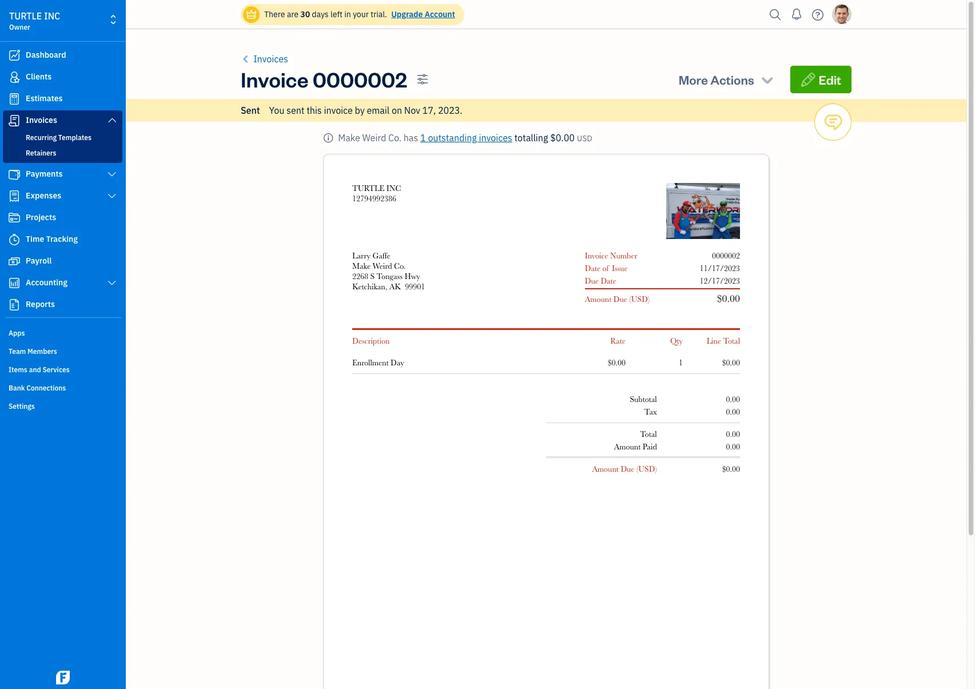 Task type: vqa. For each thing, say whether or not it's contained in the screenshot.
Gaffe within LARRY GAFFE MAKE WEIRD CO. 2268 S TONGASS HWY KETCHIKAN, AK  99901
yes



Task type: describe. For each thing, give the bounding box(es) containing it.
apps link
[[3, 325, 122, 342]]

recurring templates link
[[5, 131, 120, 145]]

nov
[[405, 105, 421, 116]]

services
[[43, 366, 70, 374]]

email
[[367, 105, 390, 116]]

items and services
[[9, 366, 70, 374]]

receive
[[324, 76, 350, 86]]

0 vertical spatial due
[[585, 276, 599, 286]]

team members
[[9, 347, 57, 356]]

0 vertical spatial co.
[[389, 132, 402, 144]]

crown image
[[246, 8, 258, 20]]

30
[[301, 9, 310, 19]]

payment image
[[7, 169, 21, 180]]

description
[[353, 337, 390, 346]]

message
[[370, 76, 402, 86]]

17,
[[423, 105, 436, 116]]

amount inside total amount paid
[[615, 442, 641, 452]]

notifications image
[[788, 3, 806, 26]]

line total
[[707, 337, 741, 346]]

chevronleft image
[[241, 52, 251, 66]]

sent
[[241, 105, 260, 116]]

line
[[707, 337, 722, 346]]

1 vertical spatial (
[[637, 465, 639, 474]]

upgrade account link
[[389, 9, 455, 19]]

dashboard image
[[7, 50, 21, 61]]

issue
[[612, 264, 628, 273]]

chevrondown image
[[760, 72, 776, 88]]

more actions button
[[669, 66, 786, 93]]

days
[[312, 9, 329, 19]]

invoice number
[[585, 251, 638, 260]]

accounting link
[[3, 273, 122, 294]]

invoices
[[479, 132, 513, 144]]

day
[[391, 358, 404, 367]]

usd inside make weird co. has 1 outstanding invoices totalling $0.00 usd
[[577, 133, 593, 144]]

retainers link
[[5, 147, 120, 160]]

connections
[[26, 384, 66, 393]]

account
[[425, 9, 455, 19]]

expenses
[[26, 191, 61, 201]]

client image
[[7, 72, 21, 83]]

bank
[[9, 384, 25, 393]]

subtotal
[[630, 395, 657, 404]]

apps
[[9, 329, 25, 338]]

12/17/2023
[[700, 276, 741, 286]]

dashboard
[[26, 50, 66, 60]]

search image
[[767, 6, 785, 23]]

owner
[[9, 23, 30, 31]]

estimate image
[[7, 93, 21, 105]]

payroll link
[[3, 251, 122, 272]]

0.00 0.00 for subtotal
[[727, 395, 741, 417]]

2 vertical spatial usd
[[639, 465, 656, 474]]

recurring templates
[[26, 133, 92, 142]]

paid
[[643, 442, 657, 452]]

more
[[679, 72, 709, 88]]

0.00 0.00 for total
[[727, 430, 741, 452]]

accounting
[[26, 278, 68, 288]]

0 vertical spatial 1
[[421, 132, 426, 144]]

1 vertical spatial usd
[[632, 295, 648, 304]]

on
[[392, 105, 402, 116]]

qty
[[671, 337, 683, 346]]

3 0.00 from the top
[[727, 430, 741, 439]]

you sent this invoice by email on nov 17, 2023.
[[269, 105, 463, 116]]

payments link
[[3, 164, 122, 185]]

trial.
[[371, 9, 387, 19]]

clients
[[26, 72, 52, 82]]

more actions
[[679, 72, 755, 88]]

in
[[345, 9, 351, 19]]

expense image
[[7, 191, 21, 202]]

turtle for turtle inc owner
[[9, 10, 42, 22]]

1 vertical spatial date
[[601, 276, 617, 286]]

team
[[9, 347, 26, 356]]

Send a message text field
[[268, 49, 850, 74]]

actions
[[711, 72, 755, 88]]

invoices button
[[241, 52, 288, 66]]

weird inside the larry gaffe make weird co. 2268 s tongass hwy ketchikan, ak  99901
[[373, 262, 392, 271]]

tongass
[[377, 272, 403, 281]]

bank connections
[[9, 384, 66, 393]]

invoice for invoice number
[[585, 251, 609, 260]]

settings link
[[3, 398, 122, 415]]

1 horizontal spatial 1
[[679, 358, 683, 367]]

1 vertical spatial your
[[352, 76, 368, 86]]

items and services link
[[3, 361, 122, 378]]

invoice
[[324, 105, 353, 116]]

of
[[603, 264, 610, 273]]

view comments image
[[824, 104, 844, 140]]

left
[[331, 9, 343, 19]]

payroll
[[26, 256, 52, 266]]

0 vertical spatial 0000002
[[313, 66, 407, 93]]

projects link
[[3, 208, 122, 228]]

rate
[[611, 337, 626, 346]]

go to help image
[[809, 6, 828, 23]]

email.
[[414, 76, 436, 86]]

reports
[[26, 299, 55, 310]]

larry for larry gaffe will receive your message by email.
[[268, 76, 287, 86]]

dashboard link
[[3, 45, 122, 66]]

settings
[[9, 402, 35, 411]]

outstanding
[[428, 132, 477, 144]]

tracking
[[46, 234, 78, 244]]

enrollment day
[[353, 358, 404, 367]]

money image
[[7, 256, 21, 267]]

12794992386
[[353, 194, 397, 203]]

has
[[404, 132, 418, 144]]

time tracking link
[[3, 230, 122, 250]]

2 0.00 from the top
[[727, 407, 741, 417]]

subtotal tax
[[630, 395, 657, 417]]

clients link
[[3, 67, 122, 88]]

4 0.00 from the top
[[727, 442, 741, 452]]



Task type: locate. For each thing, give the bounding box(es) containing it.
recurring
[[26, 133, 57, 142]]

and
[[29, 366, 41, 374]]

gaffe for make
[[373, 251, 391, 260]]

1 horizontal spatial gaffe
[[373, 251, 391, 260]]

weird
[[363, 132, 386, 144], [373, 262, 392, 271]]

gaffe inside the larry gaffe make weird co. 2268 s tongass hwy ketchikan, ak  99901
[[373, 251, 391, 260]]

estimates
[[26, 93, 63, 104]]

pencil image
[[801, 72, 817, 88]]

invoice image
[[7, 115, 21, 126]]

invoices inside invoices link
[[26, 115, 57, 125]]

timer image
[[7, 234, 21, 246]]

turtle inside turtle inc 12794992386
[[353, 184, 385, 193]]

invoices link
[[3, 110, 122, 131]]

2 vertical spatial amount
[[593, 465, 619, 474]]

edit
[[819, 72, 842, 88]]

1 horizontal spatial turtle
[[353, 184, 385, 193]]

you
[[269, 105, 285, 116]]

expenses link
[[3, 186, 122, 207]]

retainers
[[26, 149, 56, 157]]

1 vertical spatial turtle
[[353, 184, 385, 193]]

usd down number
[[632, 295, 648, 304]]

items
[[9, 366, 27, 374]]

your right in
[[353, 9, 369, 19]]

chart image
[[7, 278, 21, 289]]

2 vertical spatial chevron large down image
[[107, 279, 117, 288]]

0 vertical spatial 0.00 0.00
[[727, 395, 741, 417]]

date
[[585, 264, 601, 273], [601, 276, 617, 286]]

make right info icon
[[338, 132, 360, 144]]

1 0.00 from the top
[[727, 395, 741, 404]]

1 vertical spatial due
[[614, 295, 628, 304]]

total amount paid
[[615, 430, 657, 452]]

amount
[[585, 295, 612, 304], [615, 442, 641, 452], [593, 465, 619, 474]]

inc up dashboard
[[44, 10, 60, 22]]

0 vertical spatial )
[[648, 295, 650, 304]]

0 vertical spatial (
[[630, 295, 632, 304]]

0 horizontal spatial invoice
[[241, 66, 309, 93]]

0 vertical spatial chevron large down image
[[107, 170, 117, 179]]

gaffe up tongass
[[373, 251, 391, 260]]

1 right has
[[421, 132, 426, 144]]

1 0.00 0.00 from the top
[[727, 395, 741, 417]]

due
[[585, 276, 599, 286], [614, 295, 628, 304], [621, 465, 635, 474]]

sent
[[287, 105, 305, 116]]

turtle inc 12794992386
[[353, 184, 401, 203]]

1 vertical spatial larry
[[353, 251, 371, 260]]

1 vertical spatial chevron large down image
[[107, 192, 117, 201]]

0 horizontal spatial by
[[355, 105, 365, 116]]

make weird co. has 1 outstanding invoices totalling $0.00 usd
[[338, 132, 593, 144]]

amount down total amount paid
[[593, 465, 619, 474]]

settings for this invoice image
[[417, 74, 429, 85]]

2268
[[353, 272, 369, 281]]

chevron large down image down retainers link
[[107, 170, 117, 179]]

1 vertical spatial )
[[656, 465, 657, 474]]

due down total amount paid
[[621, 465, 635, 474]]

invoice 0000002
[[241, 66, 407, 93]]

2 vertical spatial due
[[621, 465, 635, 474]]

0000002 up you sent this invoice by email on nov 17, 2023.
[[313, 66, 407, 93]]

chevron large down image for payments
[[107, 170, 117, 179]]

team members link
[[3, 343, 122, 360]]

1 vertical spatial invoice
[[585, 251, 609, 260]]

larry inside the larry gaffe make weird co. 2268 s tongass hwy ketchikan, ak  99901
[[353, 251, 371, 260]]

amount down due date
[[585, 295, 612, 304]]

invoice up of
[[585, 251, 609, 260]]

1 horizontal spatial invoices
[[254, 53, 288, 65]]

0 horizontal spatial 0000002
[[313, 66, 407, 93]]

larry for larry gaffe make weird co. 2268 s tongass hwy ketchikan, ak  99901
[[353, 251, 371, 260]]

0 vertical spatial weird
[[363, 132, 386, 144]]

inc up 12794992386
[[387, 184, 401, 193]]

1 horizontal spatial (
[[637, 465, 639, 474]]

turtle up owner
[[9, 10, 42, 22]]

amount due ( usd ) down total amount paid
[[593, 465, 657, 474]]

projects
[[26, 212, 56, 223]]

make up 2268
[[353, 262, 371, 271]]

1
[[421, 132, 426, 144], [679, 358, 683, 367]]

0 vertical spatial invoice
[[241, 66, 309, 93]]

chevron large down image inside accounting link
[[107, 279, 117, 288]]

amount left "paid"
[[615, 442, 641, 452]]

co. left has
[[389, 132, 402, 144]]

0 horizontal spatial inc
[[44, 10, 60, 22]]

0 vertical spatial usd
[[577, 133, 593, 144]]

will
[[310, 76, 322, 86]]

gaffe
[[289, 76, 308, 86], [373, 251, 391, 260]]

freshbooks image
[[54, 671, 72, 685]]

co.
[[389, 132, 402, 144], [394, 262, 406, 271]]

)
[[648, 295, 650, 304], [656, 465, 657, 474]]

1 horizontal spatial larry
[[353, 251, 371, 260]]

your right the receive
[[352, 76, 368, 86]]

turtle up 12794992386
[[353, 184, 385, 193]]

0 horizontal spatial larry
[[268, 76, 287, 86]]

make inside the larry gaffe make weird co. 2268 s tongass hwy ketchikan, ak  99901
[[353, 262, 371, 271]]

usd right totalling
[[577, 133, 593, 144]]

chevron large down image
[[107, 170, 117, 179], [107, 192, 117, 201], [107, 279, 117, 288]]

main element
[[0, 0, 155, 690]]

turtle
[[9, 10, 42, 22], [353, 184, 385, 193]]

larry
[[268, 76, 287, 86], [353, 251, 371, 260]]

weird down email
[[363, 132, 386, 144]]

due down date of issue
[[585, 276, 599, 286]]

0 vertical spatial amount
[[585, 295, 612, 304]]

inc inside turtle inc owner
[[44, 10, 60, 22]]

invoices right chevronleft image
[[254, 53, 288, 65]]

reports link
[[3, 295, 122, 315]]

by
[[404, 76, 412, 86], [355, 105, 365, 116]]

1 chevron large down image from the top
[[107, 170, 117, 179]]

templates
[[58, 133, 92, 142]]

your
[[353, 9, 369, 19], [352, 76, 368, 86]]

0 horizontal spatial gaffe
[[289, 76, 308, 86]]

info image
[[323, 131, 334, 145]]

are
[[287, 9, 299, 19]]

chevron large down image down payments 'link'
[[107, 192, 117, 201]]

due down due date
[[614, 295, 628, 304]]

0 vertical spatial by
[[404, 76, 412, 86]]

larry gaffe make weird co. 2268 s tongass hwy ketchikan, ak  99901
[[353, 251, 425, 291]]

total right line in the right of the page
[[724, 337, 741, 346]]

3 chevron large down image from the top
[[107, 279, 117, 288]]

invoices up recurring
[[26, 115, 57, 125]]

due date
[[585, 276, 617, 286]]

there are 30 days left in your trial. upgrade account
[[264, 9, 455, 19]]

total
[[724, 337, 741, 346], [641, 430, 657, 439]]

1 vertical spatial by
[[355, 105, 365, 116]]

1 vertical spatial amount
[[615, 442, 641, 452]]

report image
[[7, 299, 21, 311]]

project image
[[7, 212, 21, 224]]

0 vertical spatial make
[[338, 132, 360, 144]]

1 vertical spatial 0000002
[[713, 251, 741, 260]]

1 down qty
[[679, 358, 683, 367]]

1 vertical spatial co.
[[394, 262, 406, 271]]

1 horizontal spatial inc
[[387, 184, 401, 193]]

gaffe left will
[[289, 76, 308, 86]]

inc for turtle inc 12794992386
[[387, 184, 401, 193]]

chevron large down image
[[107, 116, 117, 125]]

1 vertical spatial invoices
[[26, 115, 57, 125]]

2 chevron large down image from the top
[[107, 192, 117, 201]]

0 vertical spatial your
[[353, 9, 369, 19]]

amount due ( usd )
[[585, 295, 650, 304], [593, 465, 657, 474]]

co. inside the larry gaffe make weird co. 2268 s tongass hwy ketchikan, ak  99901
[[394, 262, 406, 271]]

1 horizontal spatial invoice
[[585, 251, 609, 260]]

turtle for turtle inc 12794992386
[[353, 184, 385, 193]]

chevron large down image down payroll link
[[107, 279, 117, 288]]

0 vertical spatial date
[[585, 264, 601, 273]]

invoice up 'you'
[[241, 66, 309, 93]]

inc inside turtle inc 12794992386
[[387, 184, 401, 193]]

date down date of issue
[[601, 276, 617, 286]]

there
[[264, 9, 285, 19]]

time
[[26, 234, 44, 244]]

1 vertical spatial total
[[641, 430, 657, 439]]

1 vertical spatial gaffe
[[373, 251, 391, 260]]

invoice for invoice 0000002
[[241, 66, 309, 93]]

inc for turtle inc owner
[[44, 10, 60, 22]]

turtle inc owner
[[9, 10, 60, 31]]

1 vertical spatial make
[[353, 262, 371, 271]]

0.00
[[727, 395, 741, 404], [727, 407, 741, 417], [727, 430, 741, 439], [727, 442, 741, 452]]

1 horizontal spatial )
[[656, 465, 657, 474]]

co. up tongass
[[394, 262, 406, 271]]

edit link
[[791, 66, 852, 93]]

1 vertical spatial weird
[[373, 262, 392, 271]]

(
[[630, 295, 632, 304], [637, 465, 639, 474]]

1 horizontal spatial total
[[724, 337, 741, 346]]

0 vertical spatial gaffe
[[289, 76, 308, 86]]

0 horizontal spatial total
[[641, 430, 657, 439]]

by left email
[[355, 105, 365, 116]]

total inside total amount paid
[[641, 430, 657, 439]]

date of issue
[[585, 264, 628, 273]]

turtle inside turtle inc owner
[[9, 10, 42, 22]]

1 vertical spatial inc
[[387, 184, 401, 193]]

0 vertical spatial turtle
[[9, 10, 42, 22]]

larry gaffe will receive your message by email.
[[268, 76, 436, 86]]

bank connections link
[[3, 379, 122, 397]]

0 horizontal spatial turtle
[[9, 10, 42, 22]]

0 vertical spatial amount due ( usd )
[[585, 295, 650, 304]]

number
[[611, 251, 638, 260]]

larry down invoices button
[[268, 76, 287, 86]]

0 horizontal spatial invoices
[[26, 115, 57, 125]]

0 vertical spatial total
[[724, 337, 741, 346]]

0 vertical spatial invoices
[[254, 53, 288, 65]]

0 vertical spatial larry
[[268, 76, 287, 86]]

date left of
[[585, 264, 601, 273]]

chevron large down image for expenses
[[107, 192, 117, 201]]

0 horizontal spatial )
[[648, 295, 650, 304]]

total up "paid"
[[641, 430, 657, 439]]

1 horizontal spatial 0000002
[[713, 251, 741, 260]]

weird up tongass
[[373, 262, 392, 271]]

99901
[[405, 282, 425, 291]]

0 horizontal spatial (
[[630, 295, 632, 304]]

invoices inside invoices button
[[254, 53, 288, 65]]

gaffe for will
[[289, 76, 308, 86]]

1 vertical spatial 0.00 0.00
[[727, 430, 741, 452]]

usd down "paid"
[[639, 465, 656, 474]]

larry up 2268
[[353, 251, 371, 260]]

0000002 up 11/17/2023
[[713, 251, 741, 260]]

by left settings for this invoice image
[[404, 76, 412, 86]]

enrollment
[[353, 358, 389, 367]]

amount due ( usd ) down due date
[[585, 295, 650, 304]]

members
[[28, 347, 57, 356]]

1 vertical spatial amount due ( usd )
[[593, 465, 657, 474]]

tax
[[645, 407, 657, 417]]

11/17/2023
[[700, 264, 741, 273]]

2023.
[[438, 105, 463, 116]]

1 horizontal spatial by
[[404, 76, 412, 86]]

inc
[[44, 10, 60, 22], [387, 184, 401, 193]]

1 vertical spatial 1
[[679, 358, 683, 367]]

totalling
[[515, 132, 549, 144]]

2 0.00 0.00 from the top
[[727, 430, 741, 452]]

0 horizontal spatial 1
[[421, 132, 426, 144]]

0 vertical spatial inc
[[44, 10, 60, 22]]

chevron large down image for accounting
[[107, 279, 117, 288]]



